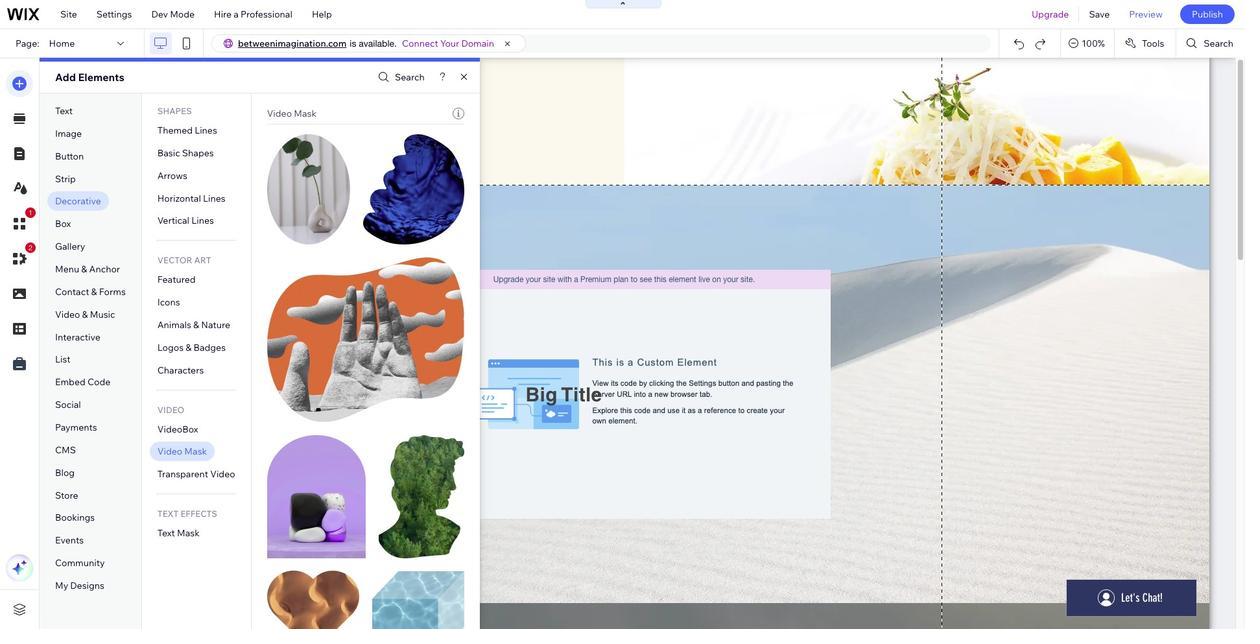 Task type: locate. For each thing, give the bounding box(es) containing it.
dev mode
[[151, 8, 195, 20]]

badges
[[194, 342, 226, 353]]

1 horizontal spatial video mask
[[267, 108, 316, 119]]

strip
[[55, 173, 76, 185]]

arrows
[[157, 170, 187, 181]]

1 vertical spatial mask
[[184, 446, 207, 457]]

lines right horizontal
[[203, 192, 225, 204]]

0 horizontal spatial search
[[395, 71, 425, 83]]

lines down horizontal lines
[[191, 215, 214, 227]]

home
[[49, 38, 75, 49]]

search down publish button
[[1204, 38, 1233, 49]]

transparent video
[[157, 468, 235, 480]]

1 vertical spatial search
[[395, 71, 425, 83]]

& right logos
[[186, 342, 191, 353]]

box
[[55, 218, 71, 230]]

nature
[[201, 319, 230, 331]]

themed lines
[[157, 125, 217, 136]]

& right menu
[[81, 263, 87, 275]]

0 vertical spatial search
[[1204, 38, 1233, 49]]

& left forms
[[91, 286, 97, 298]]

contact & forms
[[55, 286, 126, 298]]

text up "text mask"
[[157, 509, 179, 519]]

save
[[1089, 8, 1110, 20]]

list
[[55, 354, 70, 365]]

lines for themed lines
[[195, 125, 217, 136]]

add elements
[[55, 71, 124, 84]]

1 horizontal spatial search button
[[1177, 29, 1245, 58]]

text
[[55, 105, 73, 117], [157, 509, 179, 519], [157, 527, 175, 539]]

mask
[[294, 108, 316, 119], [184, 446, 207, 457], [177, 527, 200, 539]]

2 vertical spatial text
[[157, 527, 175, 539]]

designs
[[70, 580, 104, 591]]

lines for horizontal lines
[[203, 192, 225, 204]]

animals
[[157, 319, 191, 331]]

connect
[[402, 38, 438, 49]]

video & music
[[55, 309, 115, 320]]

& left music
[[82, 309, 88, 320]]

videobox
[[157, 423, 198, 435]]

themed
[[157, 125, 193, 136]]

text mask
[[157, 527, 200, 539]]

tools button
[[1115, 29, 1176, 58]]

0 horizontal spatial search button
[[375, 68, 425, 87]]

shapes down 'themed lines'
[[182, 147, 214, 159]]

bookings
[[55, 512, 95, 524]]

add
[[55, 71, 76, 84]]

elements
[[78, 71, 124, 84]]

shapes
[[157, 106, 192, 116], [182, 147, 214, 159]]

your
[[440, 38, 459, 49]]

1 horizontal spatial search
[[1204, 38, 1233, 49]]

0 vertical spatial lines
[[195, 125, 217, 136]]

embed
[[55, 376, 85, 388]]

vector art
[[157, 255, 211, 265]]

forms
[[99, 286, 126, 298]]

2 vertical spatial lines
[[191, 215, 214, 227]]

0 vertical spatial shapes
[[157, 106, 192, 116]]

search button down publish button
[[1177, 29, 1245, 58]]

logos & badges
[[157, 342, 226, 353]]

search button
[[1177, 29, 1245, 58], [375, 68, 425, 87]]

0 vertical spatial text
[[55, 105, 73, 117]]

video
[[267, 108, 292, 119], [55, 309, 80, 320], [157, 404, 184, 415], [157, 446, 182, 457], [210, 468, 235, 480]]

&
[[81, 263, 87, 275], [91, 286, 97, 298], [82, 309, 88, 320], [193, 319, 199, 331], [186, 342, 191, 353]]

lines
[[195, 125, 217, 136], [203, 192, 225, 204], [191, 215, 214, 227]]

& left nature
[[193, 319, 199, 331]]

upgrade
[[1032, 8, 1069, 20]]

search
[[1204, 38, 1233, 49], [395, 71, 425, 83]]

site
[[60, 8, 77, 20]]

1 button
[[6, 208, 36, 237]]

characters
[[157, 364, 204, 376]]

& for music
[[82, 309, 88, 320]]

0 horizontal spatial video mask
[[157, 446, 207, 457]]

text up image
[[55, 105, 73, 117]]

shapes up themed
[[157, 106, 192, 116]]

menu
[[55, 263, 79, 275]]

basic
[[157, 147, 180, 159]]

art
[[194, 255, 211, 265]]

1 vertical spatial lines
[[203, 192, 225, 204]]

horizontal lines
[[157, 192, 225, 204]]

logos
[[157, 342, 184, 353]]

video mask
[[267, 108, 316, 119], [157, 446, 207, 457]]

0 vertical spatial search button
[[1177, 29, 1245, 58]]

text down text effects
[[157, 527, 175, 539]]

community
[[55, 557, 105, 569]]

text for text effects
[[157, 509, 179, 519]]

image
[[55, 128, 82, 139]]

code
[[87, 376, 110, 388]]

1 vertical spatial text
[[157, 509, 179, 519]]

hire a professional
[[214, 8, 292, 20]]

search down connect
[[395, 71, 425, 83]]

lines up basic shapes
[[195, 125, 217, 136]]

payments
[[55, 422, 97, 433]]

search button down connect
[[375, 68, 425, 87]]

interactive
[[55, 331, 100, 343]]

music
[[90, 309, 115, 320]]

embed code
[[55, 376, 110, 388]]



Task type: vqa. For each thing, say whether or not it's contained in the screenshot.
SOCIAL
yes



Task type: describe. For each thing, give the bounding box(es) containing it.
1
[[28, 209, 32, 217]]

0 vertical spatial mask
[[294, 108, 316, 119]]

featured
[[157, 274, 196, 286]]

& for nature
[[193, 319, 199, 331]]

0 vertical spatial video mask
[[267, 108, 316, 119]]

& for forms
[[91, 286, 97, 298]]

gallery
[[55, 241, 85, 252]]

a
[[234, 8, 239, 20]]

my designs
[[55, 580, 104, 591]]

basic shapes
[[157, 147, 214, 159]]

button
[[55, 150, 84, 162]]

social
[[55, 399, 81, 411]]

available.
[[359, 38, 397, 49]]

save button
[[1079, 0, 1120, 29]]

icons
[[157, 296, 180, 308]]

text for text mask
[[157, 527, 175, 539]]

2 button
[[6, 243, 36, 272]]

preview
[[1129, 8, 1163, 20]]

100% button
[[1061, 29, 1114, 58]]

mode
[[170, 8, 195, 20]]

domain
[[461, 38, 494, 49]]

horizontal
[[157, 192, 201, 204]]

text effects
[[157, 509, 217, 519]]

preview button
[[1120, 0, 1172, 29]]

is
[[350, 38, 356, 49]]

2 vertical spatial mask
[[177, 527, 200, 539]]

is available. connect your domain
[[350, 38, 494, 49]]

hire
[[214, 8, 232, 20]]

1 vertical spatial shapes
[[182, 147, 214, 159]]

blog
[[55, 467, 75, 478]]

vector
[[157, 255, 192, 265]]

dev
[[151, 8, 168, 20]]

effects
[[181, 509, 217, 519]]

betweenimagination.com
[[238, 38, 347, 49]]

2
[[28, 244, 32, 252]]

vertical
[[157, 215, 189, 227]]

vertical lines
[[157, 215, 214, 227]]

professional
[[241, 8, 292, 20]]

text for text
[[55, 105, 73, 117]]

1 vertical spatial video mask
[[157, 446, 207, 457]]

publish
[[1192, 8, 1223, 20]]

settings
[[97, 8, 132, 20]]

lines for vertical lines
[[191, 215, 214, 227]]

decorative
[[55, 195, 101, 207]]

store
[[55, 489, 78, 501]]

animals & nature
[[157, 319, 230, 331]]

& for badges
[[186, 342, 191, 353]]

contact
[[55, 286, 89, 298]]

events
[[55, 535, 84, 546]]

menu & anchor
[[55, 263, 120, 275]]

my
[[55, 580, 68, 591]]

tools
[[1142, 38, 1164, 49]]

100%
[[1082, 38, 1105, 49]]

publish button
[[1180, 5, 1235, 24]]

& for anchor
[[81, 263, 87, 275]]

1 vertical spatial search button
[[375, 68, 425, 87]]

transparent
[[157, 468, 208, 480]]

cms
[[55, 444, 76, 456]]

anchor
[[89, 263, 120, 275]]

help
[[312, 8, 332, 20]]



